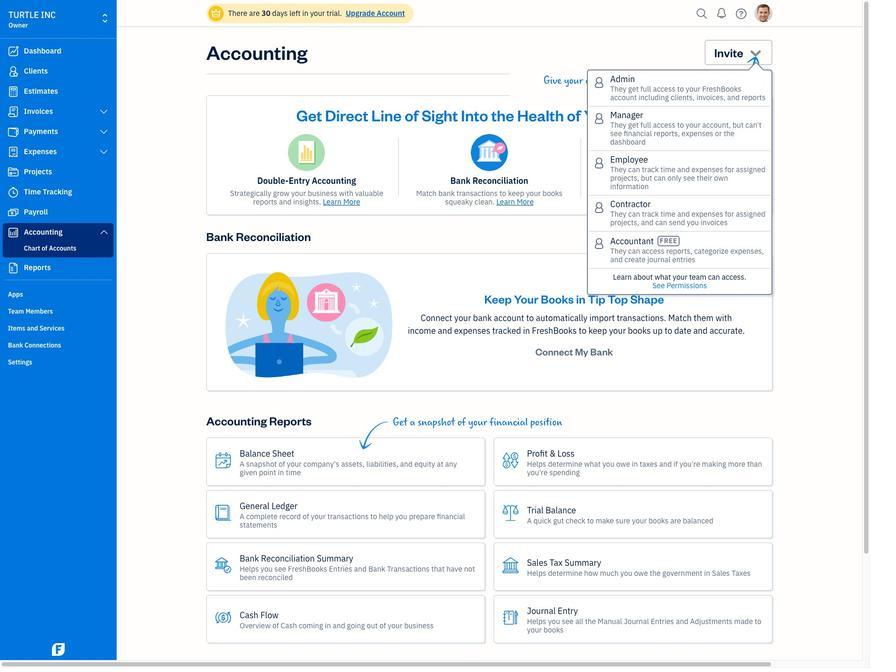 Task type: locate. For each thing, give the bounding box(es) containing it.
0 vertical spatial business
[[308, 189, 337, 198]]

of right health
[[567, 105, 581, 125]]

1 horizontal spatial account
[[610, 93, 637, 102]]

0 vertical spatial chevron large down image
[[99, 128, 109, 136]]

expense image
[[7, 147, 20, 157]]

connect for my
[[535, 346, 573, 358]]

1 horizontal spatial sales
[[712, 569, 730, 578]]

general
[[240, 501, 270, 511]]

chevron large down image for invoices
[[99, 108, 109, 116]]

get inside manager they get full access to your account, but can't see financial reports, expenses or the dashboard
[[628, 120, 639, 130]]

dashboard link
[[3, 42, 113, 61]]

chevron large down image
[[99, 128, 109, 136], [99, 148, 109, 156]]

and up journal entries and chart of accounts
[[677, 165, 690, 174]]

journal up contractor
[[618, 189, 643, 198]]

you right send
[[687, 218, 699, 227]]

4 they from the top
[[610, 209, 627, 219]]

connect your bank account to automatically import transactions. match them with income and expenses tracked in freshbooks to keep your books up to date and accurate.
[[408, 313, 745, 336]]

for for contractor
[[725, 209, 734, 219]]

coming
[[299, 621, 323, 631]]

own
[[714, 173, 728, 183]]

0 vertical spatial chevron large down image
[[99, 108, 109, 116]]

for for employee
[[725, 165, 734, 174]]

money image
[[7, 207, 20, 218]]

to left 'automatically'
[[526, 313, 534, 323]]

gut
[[553, 516, 564, 526]]

1 horizontal spatial freshbooks
[[532, 326, 577, 336]]

0 vertical spatial access
[[653, 84, 676, 94]]

determine down loss
[[548, 460, 582, 469]]

0 vertical spatial owe
[[616, 460, 630, 469]]

of
[[405, 105, 419, 125], [567, 105, 581, 125], [700, 176, 708, 186], [618, 197, 624, 207], [42, 244, 47, 252], [457, 417, 466, 429], [279, 460, 285, 469], [303, 512, 309, 522], [272, 621, 279, 631], [379, 621, 386, 631]]

they for manager
[[610, 120, 627, 130]]

more for bank reconciliation
[[517, 197, 534, 207]]

members
[[25, 308, 53, 315]]

0 vertical spatial chart
[[677, 176, 698, 186]]

settings link
[[3, 354, 113, 370]]

2 learn more from the left
[[496, 197, 534, 207]]

connect for your
[[421, 313, 452, 323]]

determine inside profit & loss helps determine what you owe in taxes and if you're making more than you're spending
[[548, 460, 582, 469]]

helps down "statements"
[[240, 564, 259, 574]]

summary inside "sales tax summary helps determine how much you owe the government in sales taxes"
[[565, 558, 601, 568]]

of inside create journal entries and edit accounts in the chart of accounts with
[[618, 197, 624, 207]]

1 vertical spatial get
[[628, 120, 639, 130]]

of down the flow
[[272, 621, 279, 631]]

can left the only on the top
[[654, 173, 666, 183]]

entries left adjustments
[[651, 617, 674, 627]]

bank left transactions
[[368, 564, 385, 574]]

assigned up expenses,
[[736, 209, 766, 219]]

more right clean.
[[517, 197, 534, 207]]

business down the double-entry accounting
[[308, 189, 337, 198]]

0 vertical spatial keep
[[508, 189, 524, 198]]

or
[[715, 129, 722, 138]]

to left make
[[587, 516, 594, 526]]

projects, inside the 'contractor they can track time and expenses for assigned projects, and can send you invoices'
[[610, 218, 639, 227]]

1 vertical spatial for
[[725, 209, 734, 219]]

expenses up accounts
[[692, 165, 723, 174]]

sales left taxes
[[712, 569, 730, 578]]

and inside free they can access reports, categorize expenses, and create journal entries
[[610, 255, 623, 265]]

learn right clean.
[[496, 197, 515, 207]]

but
[[733, 120, 744, 130], [641, 173, 652, 183]]

time inside the 'contractor they can track time and expenses for assigned projects, and can send you invoices'
[[661, 209, 676, 219]]

equity
[[414, 460, 435, 469]]

of down sheet
[[279, 460, 285, 469]]

contractor they can track time and expenses for assigned projects, and can send you invoices
[[610, 199, 766, 227]]

0 horizontal spatial connect
[[421, 313, 452, 323]]

tracking
[[43, 187, 72, 197]]

2 more from the left
[[517, 197, 534, 207]]

time up journal entries and chart of accounts
[[661, 165, 676, 174]]

0 vertical spatial sales
[[527, 558, 548, 568]]

for right their at right top
[[725, 165, 734, 174]]

1 horizontal spatial connect
[[535, 346, 573, 358]]

expenses link
[[3, 143, 113, 162]]

estimates link
[[3, 82, 113, 101]]

assigned inside employee they can track time and expenses for assigned projects, but can only see their own information
[[736, 165, 766, 174]]

notifications image
[[713, 3, 730, 24]]

at
[[437, 460, 443, 469]]

1 chevron large down image from the top
[[99, 108, 109, 116]]

1 track from the top
[[642, 165, 659, 174]]

helps inside "sales tax summary helps determine how much you owe the government in sales taxes"
[[527, 569, 546, 578]]

chart inside chart of accounts link
[[24, 244, 40, 252]]

with
[[339, 189, 353, 198], [659, 197, 673, 207], [716, 313, 732, 323]]

to inside general ledger a complete record of your transactions to help you prepare financial statements
[[370, 512, 377, 522]]

can left send
[[655, 218, 667, 227]]

the
[[491, 105, 514, 125], [724, 129, 735, 138], [739, 189, 750, 198], [650, 569, 661, 578], [585, 617, 596, 627]]

2 chevron large down image from the top
[[99, 228, 109, 236]]

0 vertical spatial entry
[[289, 176, 310, 186]]

journal entry helps you see all the manual journal entries and adjustments made to your books
[[527, 606, 762, 635]]

helps for bank reconciliation summary
[[240, 564, 259, 574]]

a down general on the left bottom
[[240, 512, 244, 522]]

chart down accounting link
[[24, 244, 40, 252]]

with left valuable
[[339, 189, 353, 198]]

determine for loss
[[548, 460, 582, 469]]

full inside manager they get full access to your account, but can't see financial reports, expenses or the dashboard
[[641, 120, 651, 130]]

learn about what your team can access. see permissions
[[613, 273, 746, 291]]

the left government
[[650, 569, 661, 578]]

connect my bank button
[[526, 342, 623, 363]]

reports up sheet
[[269, 414, 312, 428]]

snapshot down sheet
[[246, 460, 277, 469]]

chart
[[677, 176, 698, 186], [598, 197, 616, 207], [24, 244, 40, 252]]

and right the items
[[27, 325, 38, 332]]

you right been
[[261, 564, 273, 574]]

owe left taxes
[[616, 460, 630, 469]]

line
[[371, 105, 402, 125]]

1 vertical spatial keep
[[589, 326, 607, 336]]

0 horizontal spatial what
[[584, 460, 601, 469]]

they left the journal
[[610, 247, 627, 256]]

bank inside button
[[590, 346, 613, 358]]

bank reconciliation image
[[471, 134, 508, 171]]

government
[[662, 569, 702, 578]]

for
[[725, 165, 734, 174], [725, 209, 734, 219]]

bank reconciliation
[[450, 176, 528, 186], [206, 229, 311, 244]]

in inside cash flow overview of cash coming in and going out of your business
[[325, 621, 331, 631]]

1 determine from the top
[[548, 460, 582, 469]]

0 vertical spatial for
[[725, 165, 734, 174]]

transactions inside the match bank transactions to keep your books squeaky clean.
[[457, 189, 498, 198]]

a down trial
[[527, 516, 532, 526]]

determine inside "sales tax summary helps determine how much you owe the government in sales taxes"
[[548, 569, 582, 578]]

2 for from the top
[[725, 209, 734, 219]]

2 track from the top
[[642, 209, 659, 219]]

0 horizontal spatial more
[[343, 197, 360, 207]]

chevron large down image
[[99, 108, 109, 116], [99, 228, 109, 236]]

1 vertical spatial track
[[642, 209, 659, 219]]

1 vertical spatial projects,
[[610, 218, 639, 227]]

time down sheet
[[286, 468, 301, 478]]

reports, down "business"
[[654, 129, 680, 138]]

you're right if
[[680, 460, 700, 469]]

not
[[464, 564, 475, 574]]

1 horizontal spatial keep
[[589, 326, 607, 336]]

1 vertical spatial but
[[641, 173, 652, 183]]

they inside free they can access reports, categorize expenses, and create journal entries
[[610, 247, 627, 256]]

1 full from the top
[[641, 84, 651, 94]]

bank reconciliation up the match bank transactions to keep your books squeaky clean.
[[450, 176, 528, 186]]

0 horizontal spatial entry
[[289, 176, 310, 186]]

2 projects, from the top
[[610, 218, 639, 227]]

entries
[[630, 176, 658, 186], [645, 189, 669, 198], [329, 564, 352, 574], [651, 617, 674, 627]]

the right all at the right of page
[[585, 617, 596, 627]]

but inside manager they get full access to your account, but can't see financial reports, expenses or the dashboard
[[733, 120, 744, 130]]

more right 'insights.'
[[343, 197, 360, 207]]

expenses down the advanced accounting on the top right
[[692, 209, 723, 219]]

of inside balance sheet a snapshot of your company's assets, liabilities, and equity at any given point in time
[[279, 460, 285, 469]]

assigned for contractor
[[736, 209, 766, 219]]

0 horizontal spatial bank
[[438, 189, 455, 198]]

1 vertical spatial reports,
[[666, 247, 692, 256]]

0 horizontal spatial freshbooks
[[288, 564, 327, 574]]

0 horizontal spatial reports
[[24, 263, 51, 273]]

you
[[687, 218, 699, 227], [602, 460, 615, 469], [395, 512, 407, 522], [261, 564, 273, 574], [620, 569, 632, 578], [548, 617, 560, 627]]

0 vertical spatial bank
[[438, 189, 455, 198]]

connect inside connect your bank account to automatically import transactions. match them with income and expenses tracked in freshbooks to keep your books up to date and accurate.
[[421, 313, 452, 323]]

0 vertical spatial full
[[641, 84, 651, 94]]

track for contractor
[[642, 209, 659, 219]]

owe right much
[[634, 569, 648, 578]]

items and services
[[8, 325, 65, 332]]

books inside the match bank transactions to keep your books squeaky clean.
[[543, 189, 563, 198]]

entries down journal entries and chart of accounts
[[645, 189, 669, 198]]

projects, for contractor
[[610, 218, 639, 227]]

bank down the items
[[8, 341, 23, 349]]

accounts down the information
[[626, 197, 657, 207]]

journal
[[598, 176, 628, 186], [618, 189, 643, 198], [527, 606, 556, 616], [624, 617, 649, 627]]

bank left clean.
[[438, 189, 455, 198]]

your right keep
[[514, 292, 539, 307]]

transactions inside general ledger a complete record of your transactions to help you prepare financial statements
[[327, 512, 369, 522]]

payments
[[24, 127, 58, 136]]

determine for summary
[[548, 569, 582, 578]]

0 vertical spatial bank reconciliation
[[450, 176, 528, 186]]

are left balanced
[[670, 516, 681, 526]]

2 vertical spatial reconciliation
[[261, 553, 315, 564]]

1 horizontal spatial are
[[670, 516, 681, 526]]

financial down manager
[[624, 129, 652, 138]]

reports up close icon
[[742, 93, 766, 102]]

1 horizontal spatial reports
[[742, 93, 766, 102]]

1 horizontal spatial what
[[655, 273, 671, 282]]

financial right prepare
[[437, 512, 465, 522]]

learn inside learn about what your team can access. see permissions
[[613, 273, 632, 282]]

chevrondown image
[[748, 45, 763, 60]]

chart image
[[7, 227, 20, 238]]

0 horizontal spatial bank reconciliation
[[206, 229, 311, 244]]

0 vertical spatial are
[[249, 8, 260, 18]]

owe inside profit & loss helps determine what you owe in taxes and if you're making more than you're spending
[[616, 460, 630, 469]]

reconciled
[[258, 573, 293, 583]]

team
[[8, 308, 24, 315]]

1 vertical spatial sales
[[712, 569, 730, 578]]

match bank transactions to keep your books squeaky clean.
[[416, 189, 563, 207]]

freshbooks inside admin they get full access to your freshbooks account including clients, invoices, and reports
[[702, 84, 742, 94]]

books inside journal entry helps you see all the manual journal entries and adjustments made to your books
[[544, 625, 564, 635]]

1 horizontal spatial more
[[517, 197, 534, 207]]

have
[[446, 564, 462, 574]]

1 vertical spatial reports
[[269, 414, 312, 428]]

entry up the strategically grow your business with valuable reports and insights.
[[289, 176, 310, 186]]

they inside admin they get full access to your freshbooks account including clients, invoices, and reports
[[610, 84, 627, 94]]

0 horizontal spatial but
[[641, 173, 652, 183]]

financial left the position
[[490, 417, 528, 429]]

balance up gut
[[546, 505, 576, 516]]

chart down the information
[[598, 197, 616, 207]]

1 vertical spatial reports
[[253, 197, 277, 207]]

account
[[610, 93, 637, 102], [494, 313, 524, 323]]

position
[[530, 417, 562, 429]]

track
[[642, 165, 659, 174], [642, 209, 659, 219]]

to right including
[[677, 84, 684, 94]]

1 vertical spatial match
[[668, 313, 692, 323]]

entry
[[289, 176, 310, 186], [558, 606, 578, 616]]

you're down profit
[[527, 468, 548, 478]]

1 assigned from the top
[[736, 165, 766, 174]]

0 vertical spatial time
[[661, 165, 676, 174]]

your up dashboard
[[584, 105, 617, 125]]

a for balance sheet
[[240, 460, 244, 469]]

1 they from the top
[[610, 84, 627, 94]]

connections
[[25, 341, 61, 349]]

keep down import
[[589, 326, 607, 336]]

the inside create journal entries and edit accounts in the chart of accounts with
[[739, 189, 750, 198]]

books left all at the right of page
[[544, 625, 564, 635]]

entry for journal
[[558, 606, 578, 616]]

1 vertical spatial accounts
[[626, 197, 657, 207]]

a inside balance sheet a snapshot of your company's assets, liabilities, and equity at any given point in time
[[240, 460, 244, 469]]

strategically
[[230, 189, 271, 198]]

crown image
[[211, 8, 222, 19]]

0 horizontal spatial match
[[416, 189, 437, 198]]

you inside profit & loss helps determine what you owe in taxes and if you're making more than you're spending
[[602, 460, 615, 469]]

a for trial balance
[[527, 516, 532, 526]]

your inside manager they get full access to your account, but can't see financial reports, expenses or the dashboard
[[686, 120, 701, 130]]

0 vertical spatial balance
[[240, 448, 270, 459]]

1 vertical spatial chevron large down image
[[99, 148, 109, 156]]

5 they from the top
[[610, 247, 627, 256]]

1 vertical spatial what
[[584, 460, 601, 469]]

they up dashboard
[[610, 120, 627, 130]]

1 horizontal spatial business
[[404, 621, 434, 631]]

helps inside bank reconciliation summary helps you see freshbooks entries and bank transactions that have not been reconciled
[[240, 564, 259, 574]]

full for admin
[[641, 84, 651, 94]]

connect inside button
[[535, 346, 573, 358]]

bank
[[450, 176, 471, 186], [206, 229, 234, 244], [8, 341, 23, 349], [590, 346, 613, 358], [240, 553, 259, 564], [368, 564, 385, 574]]

are
[[249, 8, 260, 18], [670, 516, 681, 526]]

team members link
[[3, 303, 113, 319]]

1 horizontal spatial summary
[[565, 558, 601, 568]]

of right record
[[303, 512, 309, 522]]

full inside admin they get full access to your freshbooks account including clients, invoices, and reports
[[641, 84, 651, 94]]

journal entries and chart of accounts
[[598, 176, 746, 186]]

summary for bank reconciliation summary
[[317, 553, 353, 564]]

a inside general ledger a complete record of your transactions to help you prepare financial statements
[[240, 512, 244, 522]]

0 horizontal spatial your
[[514, 292, 539, 307]]

for inside employee they can track time and expenses for assigned projects, but can only see their own information
[[725, 165, 734, 174]]

time tracking link
[[3, 183, 113, 202]]

get for get a snapshot of your financial position
[[393, 417, 407, 429]]

transactions down bank reconciliation image
[[457, 189, 498, 198]]

chart up edit
[[677, 176, 698, 186]]

0 vertical spatial match
[[416, 189, 437, 198]]

1 vertical spatial chart
[[598, 197, 616, 207]]

but inside employee they can track time and expenses for assigned projects, but can only see their own information
[[641, 173, 652, 183]]

time for employee
[[661, 165, 676, 174]]

0 vertical spatial account
[[610, 93, 637, 102]]

your inside admin they get full access to your freshbooks account including clients, invoices, and reports
[[686, 84, 701, 94]]

project image
[[7, 167, 20, 178]]

0 vertical spatial determine
[[548, 460, 582, 469]]

1 horizontal spatial transactions
[[457, 189, 498, 198]]

2 get from the top
[[628, 120, 639, 130]]

summary inside bank reconciliation summary helps you see freshbooks entries and bank transactions that have not been reconciled
[[317, 553, 353, 564]]

1 vertical spatial freshbooks
[[532, 326, 577, 336]]

0 horizontal spatial transactions
[[327, 512, 369, 522]]

0 vertical spatial your
[[584, 105, 617, 125]]

see
[[652, 281, 665, 291]]

profit & loss helps determine what you owe in taxes and if you're making more than you're spending
[[527, 448, 762, 478]]

see right been
[[274, 564, 286, 574]]

1 vertical spatial get
[[393, 417, 407, 429]]

left
[[289, 8, 301, 18]]

books
[[541, 292, 574, 307]]

to
[[677, 84, 684, 94], [677, 120, 684, 130], [500, 189, 506, 198], [526, 313, 534, 323], [579, 326, 587, 336], [665, 326, 672, 336], [370, 512, 377, 522], [587, 516, 594, 526], [755, 617, 762, 627]]

your inside journal entry helps you see all the manual journal entries and adjustments made to your books
[[527, 625, 542, 635]]

business right out
[[404, 621, 434, 631]]

bank inside the match bank transactions to keep your books squeaky clean.
[[438, 189, 455, 198]]

0 horizontal spatial balance
[[240, 448, 270, 459]]

what inside profit & loss helps determine what you owe in taxes and if you're making more than you're spending
[[584, 460, 601, 469]]

transactions
[[457, 189, 498, 198], [327, 512, 369, 522]]

my
[[575, 346, 588, 358]]

0 vertical spatial reports,
[[654, 129, 680, 138]]

full for manager
[[641, 120, 651, 130]]

cash flow overview of cash coming in and going out of your business
[[240, 610, 434, 631]]

1 horizontal spatial learn
[[496, 197, 515, 207]]

reports, down free
[[666, 247, 692, 256]]

1 vertical spatial bank
[[473, 313, 492, 323]]

edit
[[685, 189, 697, 198]]

the right accounts
[[739, 189, 750, 198]]

0 horizontal spatial keep
[[508, 189, 524, 198]]

bank connections link
[[3, 337, 113, 353]]

2 full from the top
[[641, 120, 651, 130]]

you right help
[[395, 512, 407, 522]]

track for employee
[[642, 165, 659, 174]]

in
[[302, 8, 308, 18], [731, 189, 737, 198], [576, 292, 586, 307], [523, 326, 530, 336], [632, 460, 638, 469], [278, 468, 284, 478], [704, 569, 710, 578], [325, 621, 331, 631]]

they for admin
[[610, 84, 627, 94]]

get
[[296, 105, 322, 125], [393, 417, 407, 429]]

a
[[240, 460, 244, 469], [240, 512, 244, 522], [527, 516, 532, 526]]

they inside employee they can track time and expenses for assigned projects, but can only see their own information
[[610, 165, 627, 174]]

2 chevron large down image from the top
[[99, 148, 109, 156]]

dashboard
[[24, 46, 61, 56]]

learn for reconciliation
[[496, 197, 515, 207]]

entries inside create journal entries and edit accounts in the chart of accounts with
[[645, 189, 669, 198]]

sales left tax
[[527, 558, 548, 568]]

2 determine from the top
[[548, 569, 582, 578]]

accounts inside chart of accounts link
[[49, 244, 76, 252]]

access up "business"
[[653, 84, 676, 94]]

bank
[[438, 189, 455, 198], [473, 313, 492, 323]]

determine down tax
[[548, 569, 582, 578]]

date
[[674, 326, 691, 336]]

1 horizontal spatial bank reconciliation
[[450, 176, 528, 186]]

1 chevron large down image from the top
[[99, 128, 109, 136]]

financial inside general ledger a complete record of your transactions to help you prepare financial statements
[[437, 512, 465, 522]]

and right invoices,
[[727, 93, 740, 102]]

bank down keep
[[473, 313, 492, 323]]

1 horizontal spatial entry
[[558, 606, 578, 616]]

0 vertical spatial cash
[[240, 610, 258, 621]]

1 projects, from the top
[[610, 173, 639, 183]]

freshbooks inside bank reconciliation summary helps you see freshbooks entries and bank transactions that have not been reconciled
[[288, 564, 327, 574]]

expenses inside employee they can track time and expenses for assigned projects, but can only see their own information
[[692, 165, 723, 174]]

0 horizontal spatial snapshot
[[246, 460, 277, 469]]

import
[[590, 313, 615, 323]]

1 vertical spatial owe
[[634, 569, 648, 578]]

full up dashboard
[[641, 120, 651, 130]]

books inside trial balance a quick gut check to make sure your books are balanced
[[649, 516, 669, 526]]

invoices
[[701, 218, 728, 227]]

to right the up
[[665, 326, 672, 336]]

30
[[262, 8, 270, 18]]

balance up given
[[240, 448, 270, 459]]

1 horizontal spatial learn more
[[496, 197, 534, 207]]

owe
[[616, 460, 630, 469], [634, 569, 648, 578]]

0 vertical spatial what
[[655, 273, 671, 282]]

more for double-entry accounting
[[343, 197, 360, 207]]

2 horizontal spatial financial
[[624, 129, 652, 138]]

learn left about on the right top of the page
[[613, 273, 632, 282]]

1 vertical spatial account
[[494, 313, 524, 323]]

2 vertical spatial freshbooks
[[288, 564, 327, 574]]

helps for profit & loss
[[527, 460, 546, 469]]

make
[[596, 516, 614, 526]]

0 vertical spatial transactions
[[457, 189, 498, 198]]

in right government
[[704, 569, 710, 578]]

time for contractor
[[661, 209, 676, 219]]

reports
[[742, 93, 766, 102], [253, 197, 277, 207]]

1 get from the top
[[628, 84, 639, 94]]

bank right "my"
[[590, 346, 613, 358]]

client image
[[7, 66, 20, 77]]

reports, inside free they can access reports, categorize expenses, and create journal entries
[[666, 247, 692, 256]]

0 vertical spatial financial
[[624, 129, 652, 138]]

books inside connect your bank account to automatically import transactions. match them with income and expenses tracked in freshbooks to keep your books up to date and accurate.
[[628, 326, 651, 336]]

1 vertical spatial business
[[404, 621, 434, 631]]

a
[[410, 417, 415, 429]]

assigned right own
[[736, 165, 766, 174]]

3 they from the top
[[610, 165, 627, 174]]

1 horizontal spatial match
[[668, 313, 692, 323]]

invite
[[714, 45, 743, 60]]

accounts up accounts
[[710, 176, 746, 186]]

summary
[[317, 553, 353, 564], [565, 558, 601, 568]]

assigned
[[736, 165, 766, 174], [736, 209, 766, 219]]

access inside admin they get full access to your freshbooks account including clients, invoices, and reports
[[653, 84, 676, 94]]

you're
[[680, 460, 700, 469], [527, 468, 548, 478]]

see inside employee they can track time and expenses for assigned projects, but can only see their own information
[[683, 173, 695, 183]]

invoices link
[[3, 102, 113, 121]]

and right income
[[438, 326, 452, 336]]

2 vertical spatial financial
[[437, 512, 465, 522]]

in inside balance sheet a snapshot of your company's assets, liabilities, and equity at any given point in time
[[278, 468, 284, 478]]

helps down quick
[[527, 569, 546, 578]]

the inside "sales tax summary helps determine how much you owe the government in sales taxes"
[[650, 569, 661, 578]]

track up journal entries and chart of accounts
[[642, 165, 659, 174]]

1 vertical spatial financial
[[490, 417, 528, 429]]

1 more from the left
[[343, 197, 360, 207]]

journal entries and chart of accounts image
[[654, 134, 691, 171]]

0 horizontal spatial account
[[494, 313, 524, 323]]

payroll link
[[3, 203, 113, 222]]

1 vertical spatial cash
[[281, 621, 297, 631]]

0 vertical spatial freshbooks
[[702, 84, 742, 94]]

a inside trial balance a quick gut check to make sure your books are balanced
[[527, 516, 532, 526]]

1 horizontal spatial chart
[[598, 197, 616, 207]]

helps down profit
[[527, 460, 546, 469]]

0 horizontal spatial business
[[308, 189, 337, 198]]

transactions left help
[[327, 512, 369, 522]]

learn more for double-entry accounting
[[323, 197, 360, 207]]

create
[[625, 255, 646, 265]]

see right the only on the top
[[683, 173, 695, 183]]

bank reconciliation down strategically
[[206, 229, 311, 244]]

1 for from the top
[[725, 165, 734, 174]]

there
[[228, 8, 247, 18]]

entries
[[672, 255, 695, 265]]

2 horizontal spatial freshbooks
[[702, 84, 742, 94]]

1 vertical spatial snapshot
[[246, 460, 277, 469]]

1 vertical spatial your
[[514, 292, 539, 307]]

2 they from the top
[[610, 120, 627, 130]]

and inside employee they can track time and expenses for assigned projects, but can only see their own information
[[677, 165, 690, 174]]

helps
[[527, 460, 546, 469], [240, 564, 259, 574], [527, 569, 546, 578], [527, 617, 546, 627]]

2 assigned from the top
[[736, 209, 766, 219]]

chevron large down image up expenses link on the top
[[99, 128, 109, 136]]

manager
[[610, 110, 643, 120]]

to inside journal entry helps you see all the manual journal entries and adjustments made to your books
[[755, 617, 762, 627]]

assigned for employee
[[736, 165, 766, 174]]

1 horizontal spatial get
[[393, 417, 407, 429]]

1 learn more from the left
[[323, 197, 360, 207]]

books right 'sure'
[[649, 516, 669, 526]]

0 horizontal spatial reports
[[253, 197, 277, 207]]

and left transactions
[[354, 564, 367, 574]]

reconciliation up the match bank transactions to keep your books squeaky clean.
[[473, 176, 528, 186]]

reconciliation up reconciled
[[261, 553, 315, 564]]



Task type: describe. For each thing, give the bounding box(es) containing it.
your inside general ledger a complete record of your transactions to help you prepare financial statements
[[311, 512, 326, 522]]

out
[[367, 621, 378, 631]]

employee
[[610, 154, 648, 165]]

entries down 'employee'
[[630, 176, 658, 186]]

chart of accounts link
[[5, 242, 111, 255]]

of inside main element
[[42, 244, 47, 252]]

chevron large down image for expenses
[[99, 148, 109, 156]]

days
[[272, 8, 288, 18]]

journal right the manual
[[624, 617, 649, 627]]

and inside admin they get full access to your freshbooks account including clients, invoices, and reports
[[727, 93, 740, 102]]

get for get direct line of sight into the health of your business
[[296, 105, 322, 125]]

with inside connect your bank account to automatically import transactions. match them with income and expenses tracked in freshbooks to keep your books up to date and accurate.
[[716, 313, 732, 323]]

spending
[[549, 468, 580, 478]]

manual
[[598, 617, 622, 627]]

entries inside journal entry helps you see all the manual journal entries and adjustments made to your books
[[651, 617, 674, 627]]

report image
[[7, 263, 20, 274]]

0 horizontal spatial are
[[249, 8, 260, 18]]

bank inside connect your bank account to automatically import transactions. match them with income and expenses tracked in freshbooks to keep your books up to date and accurate.
[[473, 313, 492, 323]]

more
[[728, 460, 745, 469]]

can inside learn about what your team can access. see permissions
[[708, 273, 720, 282]]

journal
[[647, 255, 671, 265]]

sure
[[616, 516, 630, 526]]

your inside trial balance a quick gut check to make sure your books are balanced
[[632, 516, 647, 526]]

reports inside the strategically grow your business with valuable reports and insights.
[[253, 197, 277, 207]]

access for admin
[[653, 84, 676, 94]]

1 horizontal spatial snapshot
[[418, 417, 455, 429]]

chevron large down image for payments
[[99, 128, 109, 136]]

2 horizontal spatial chart
[[677, 176, 698, 186]]

your inside balance sheet a snapshot of your company's assets, liabilities, and equity at any given point in time
[[287, 460, 302, 469]]

balance sheet a snapshot of your company's assets, liabilities, and equity at any given point in time
[[240, 448, 457, 478]]

of right out
[[379, 621, 386, 631]]

access for manager
[[653, 120, 676, 130]]

manager they get full access to your account, but can't see financial reports, expenses or the dashboard
[[610, 110, 762, 147]]

than
[[747, 460, 762, 469]]

keep inside the match bank transactions to keep your books squeaky clean.
[[508, 189, 524, 198]]

with inside the strategically grow your business with valuable reports and insights.
[[339, 189, 353, 198]]

in inside "sales tax summary helps determine how much you owe the government in sales taxes"
[[704, 569, 710, 578]]

invoice image
[[7, 107, 20, 117]]

much
[[600, 569, 619, 578]]

adjustments
[[690, 617, 732, 627]]

projects, for employee
[[610, 173, 639, 183]]

direct
[[325, 105, 368, 125]]

timer image
[[7, 187, 20, 198]]

helps for sales tax summary
[[527, 569, 546, 578]]

journal up create
[[598, 176, 628, 186]]

of up accounts
[[700, 176, 708, 186]]

about
[[634, 273, 653, 282]]

reports inside main element
[[24, 263, 51, 273]]

you inside "sales tax summary helps determine how much you owe the government in sales taxes"
[[620, 569, 632, 578]]

how
[[584, 569, 598, 578]]

strategically grow your business with valuable reports and insights.
[[230, 189, 383, 207]]

and inside cash flow overview of cash coming in and going out of your business
[[333, 621, 345, 631]]

owe inside "sales tax summary helps determine how much you owe the government in sales taxes"
[[634, 569, 648, 578]]

1 horizontal spatial reports
[[269, 414, 312, 428]]

bank up the squeaky
[[450, 176, 471, 186]]

in inside profit & loss helps determine what you owe in taxes and if you're making more than you're spending
[[632, 460, 638, 469]]

estimate image
[[7, 86, 20, 97]]

been
[[240, 573, 256, 583]]

learn for entry
[[323, 197, 342, 207]]

help
[[379, 512, 394, 522]]

profit
[[527, 448, 548, 459]]

account
[[377, 8, 405, 18]]

of right the line
[[405, 105, 419, 125]]

and inside journal entry helps you see all the manual journal entries and adjustments made to your books
[[676, 617, 688, 627]]

accounts
[[699, 189, 729, 198]]

and down advanced
[[677, 209, 690, 219]]

1 horizontal spatial you're
[[680, 460, 700, 469]]

match inside the match bank transactions to keep your books squeaky clean.
[[416, 189, 437, 198]]

to inside the match bank transactions to keep your books squeaky clean.
[[500, 189, 506, 198]]

time
[[24, 187, 41, 197]]

and inside balance sheet a snapshot of your company's assets, liabilities, and equity at any given point in time
[[400, 460, 413, 469]]

1 vertical spatial bank reconciliation
[[206, 229, 311, 244]]

summary for sales tax summary
[[565, 558, 601, 568]]

shape
[[630, 292, 664, 307]]

freshbooks inside connect your bank account to automatically import transactions. match them with income and expenses tracked in freshbooks to keep your books up to date and accurate.
[[532, 326, 577, 336]]

and inside create journal entries and edit accounts in the chart of accounts with
[[670, 189, 683, 198]]

0 horizontal spatial you're
[[527, 468, 548, 478]]

point
[[259, 468, 276, 478]]

the inside journal entry helps you see all the manual journal entries and adjustments made to your books
[[585, 617, 596, 627]]

the inside manager they get full access to your account, but can't see financial reports, expenses or the dashboard
[[724, 129, 735, 138]]

reports inside admin they get full access to your freshbooks account including clients, invoices, and reports
[[742, 93, 766, 102]]

sight
[[422, 105, 458, 125]]

0 horizontal spatial cash
[[240, 610, 258, 621]]

projects link
[[3, 163, 113, 182]]

all
[[575, 617, 583, 627]]

clean.
[[475, 197, 495, 207]]

account inside admin they get full access to your freshbooks account including clients, invoices, and reports
[[610, 93, 637, 102]]

valuable
[[355, 189, 383, 198]]

team
[[689, 273, 706, 282]]

snapshot inside balance sheet a snapshot of your company's assets, liabilities, and equity at any given point in time
[[246, 460, 277, 469]]

they for employee
[[610, 165, 627, 174]]

what inside learn about what your team can access. see permissions
[[655, 273, 671, 282]]

entries inside bank reconciliation summary helps you see freshbooks entries and bank transactions that have not been reconciled
[[329, 564, 352, 574]]

you inside the 'contractor they can track time and expenses for assigned projects, and can send you invoices'
[[687, 218, 699, 227]]

including
[[639, 93, 669, 102]]

get for manager
[[628, 120, 639, 130]]

access inside free they can access reports, categorize expenses, and create journal entries
[[642, 247, 665, 256]]

and inside main element
[[27, 325, 38, 332]]

health
[[517, 105, 564, 125]]

prepare
[[409, 512, 435, 522]]

payment image
[[7, 127, 20, 137]]

squeaky
[[445, 197, 473, 207]]

send
[[669, 218, 685, 227]]

information
[[610, 182, 649, 191]]

going
[[347, 621, 365, 631]]

a for general ledger
[[240, 512, 244, 522]]

go to help image
[[733, 6, 750, 21]]

create
[[595, 189, 617, 198]]

double-entry accounting
[[257, 176, 356, 186]]

expenses inside connect your bank account to automatically import transactions. match them with income and expenses tracked in freshbooks to keep your books up to date and accurate.
[[454, 326, 490, 336]]

financial inside manager they get full access to your account, but can't see financial reports, expenses or the dashboard
[[624, 129, 652, 138]]

and up accountant
[[641, 218, 654, 227]]

2 horizontal spatial accounts
[[710, 176, 746, 186]]

flow
[[260, 610, 279, 621]]

0 vertical spatial reconciliation
[[473, 176, 528, 186]]

see inside bank reconciliation summary helps you see freshbooks entries and bank transactions that have not been reconciled
[[274, 564, 286, 574]]

and inside the strategically grow your business with valuable reports and insights.
[[279, 197, 292, 207]]

in left tip
[[576, 292, 586, 307]]

1 horizontal spatial cash
[[281, 621, 297, 631]]

of inside general ledger a complete record of your transactions to help you prepare financial statements
[[303, 512, 309, 522]]

clients
[[24, 66, 48, 76]]

apps
[[8, 291, 23, 299]]

see inside manager they get full access to your account, but can't see financial reports, expenses or the dashboard
[[610, 129, 622, 138]]

taxes
[[640, 460, 658, 469]]

grow
[[273, 189, 290, 198]]

employee they can track time and expenses for assigned projects, but can only see their own information
[[610, 154, 766, 191]]

expenses inside the 'contractor they can track time and expenses for assigned projects, and can send you invoices'
[[692, 209, 723, 219]]

bank up been
[[240, 553, 259, 564]]

to up "my"
[[579, 326, 587, 336]]

chart inside create journal entries and edit accounts in the chart of accounts with
[[598, 197, 616, 207]]

balance inside trial balance a quick gut check to make sure your books are balanced
[[546, 505, 576, 516]]

you inside general ledger a complete record of your transactions to help you prepare financial statements
[[395, 512, 407, 522]]

1 vertical spatial reconciliation
[[236, 229, 311, 244]]

business inside cash flow overview of cash coming in and going out of your business
[[404, 621, 434, 631]]

and down them
[[693, 326, 708, 336]]

if
[[674, 460, 678, 469]]

can inside free they can access reports, categorize expenses, and create journal entries
[[628, 247, 640, 256]]

can up the information
[[628, 165, 640, 174]]

you inside journal entry helps you see all the manual journal entries and adjustments made to your books
[[548, 617, 560, 627]]

only
[[668, 173, 682, 183]]

and up create journal entries and edit accounts in the chart of accounts with
[[660, 176, 675, 186]]

accounts inside create journal entries and edit accounts in the chart of accounts with
[[626, 197, 657, 207]]

keep inside connect your bank account to automatically import transactions. match them with income and expenses tracked in freshbooks to keep your books up to date and accurate.
[[589, 326, 607, 336]]

expenses,
[[730, 247, 764, 256]]

1 horizontal spatial your
[[584, 105, 617, 125]]

their
[[697, 173, 712, 183]]

income
[[408, 326, 436, 336]]

transactions
[[387, 564, 430, 574]]

expenses inside manager they get full access to your account, but can't see financial reports, expenses or the dashboard
[[682, 129, 713, 138]]

close image
[[753, 103, 765, 115]]

liabilities,
[[366, 460, 398, 469]]

inc
[[41, 10, 56, 20]]

1 horizontal spatial financial
[[490, 417, 528, 429]]

tracked
[[492, 326, 521, 336]]

your inside the strategically grow your business with valuable reports and insights.
[[291, 189, 306, 198]]

them
[[694, 313, 714, 323]]

expenses
[[24, 147, 57, 156]]

match inside connect your bank account to automatically import transactions. match them with income and expenses tracked in freshbooks to keep your books up to date and accurate.
[[668, 313, 692, 323]]

and inside profit & loss helps determine what you owe in taxes and if you're making more than you're spending
[[659, 460, 672, 469]]

trial.
[[327, 8, 342, 18]]

keep your books in tip top shape
[[484, 292, 664, 307]]

bank down strategically
[[206, 229, 234, 244]]

double-entry accounting image
[[288, 134, 325, 171]]

to inside admin they get full access to your freshbooks account including clients, invoices, and reports
[[677, 84, 684, 94]]

to inside trial balance a quick gut check to make sure your books are balanced
[[587, 516, 594, 526]]

the right into
[[491, 105, 514, 125]]

main element
[[0, 0, 143, 661]]

freshbooks image
[[50, 644, 67, 656]]

search image
[[694, 6, 711, 21]]

balanced
[[683, 516, 713, 526]]

given
[[240, 468, 257, 478]]

automatically
[[536, 313, 588, 323]]

reports link
[[3, 259, 113, 278]]

advanced
[[675, 197, 708, 207]]

there are 30 days left in your trial. upgrade account
[[228, 8, 405, 18]]

record
[[279, 512, 301, 522]]

0 horizontal spatial sales
[[527, 558, 548, 568]]

accounting inside main element
[[24, 227, 63, 237]]

complete
[[246, 512, 278, 522]]

are inside trial balance a quick gut check to make sure your books are balanced
[[670, 516, 681, 526]]

reconciliation inside bank reconciliation summary helps you see freshbooks entries and bank transactions that have not been reconciled
[[261, 553, 315, 564]]

settings
[[8, 358, 32, 366]]

making
[[702, 460, 726, 469]]

assets,
[[341, 460, 365, 469]]

connect your bank account to begin matching your bank transactions image
[[224, 271, 393, 379]]

clients link
[[3, 62, 113, 81]]

journal down tax
[[527, 606, 556, 616]]

to inside manager they get full access to your account, but can't see financial reports, expenses or the dashboard
[[677, 120, 684, 130]]

learn more for bank reconciliation
[[496, 197, 534, 207]]

see inside journal entry helps you see all the manual journal entries and adjustments made to your books
[[562, 617, 574, 627]]

they for contractor
[[610, 209, 627, 219]]

in right left
[[302, 8, 308, 18]]

helps inside journal entry helps you see all the manual journal entries and adjustments made to your books
[[527, 617, 546, 627]]

chevron large down image for accounting
[[99, 228, 109, 236]]

dashboard image
[[7, 46, 20, 57]]

in inside create journal entries and edit accounts in the chart of accounts with
[[731, 189, 737, 198]]

journal inside create journal entries and edit accounts in the chart of accounts with
[[618, 189, 643, 198]]

can up accountant
[[628, 209, 640, 219]]

statements
[[240, 520, 277, 530]]

account inside connect your bank account to automatically import transactions. match them with income and expenses tracked in freshbooks to keep your books up to date and accurate.
[[494, 313, 524, 323]]

of right a at the bottom left of page
[[457, 417, 466, 429]]

your inside the match bank transactions to keep your books squeaky clean.
[[526, 189, 541, 198]]

reports, inside manager they get full access to your account, but can't see financial reports, expenses or the dashboard
[[654, 129, 680, 138]]

payroll
[[24, 207, 48, 217]]

apps link
[[3, 286, 113, 302]]

in inside connect your bank account to automatically import transactions. match them with income and expenses tracked in freshbooks to keep your books up to date and accurate.
[[523, 326, 530, 336]]

team members
[[8, 308, 53, 315]]

entry for double-
[[289, 176, 310, 186]]

invoices,
[[697, 93, 726, 102]]

trial balance a quick gut check to make sure your books are balanced
[[527, 505, 713, 526]]

balance inside balance sheet a snapshot of your company's assets, liabilities, and equity at any given point in time
[[240, 448, 270, 459]]

get for admin
[[628, 84, 639, 94]]

sheet
[[272, 448, 294, 459]]

you inside bank reconciliation summary helps you see freshbooks entries and bank transactions that have not been reconciled
[[261, 564, 273, 574]]

time inside balance sheet a snapshot of your company's assets, liabilities, and equity at any given point in time
[[286, 468, 301, 478]]



Task type: vqa. For each thing, say whether or not it's contained in the screenshot.


